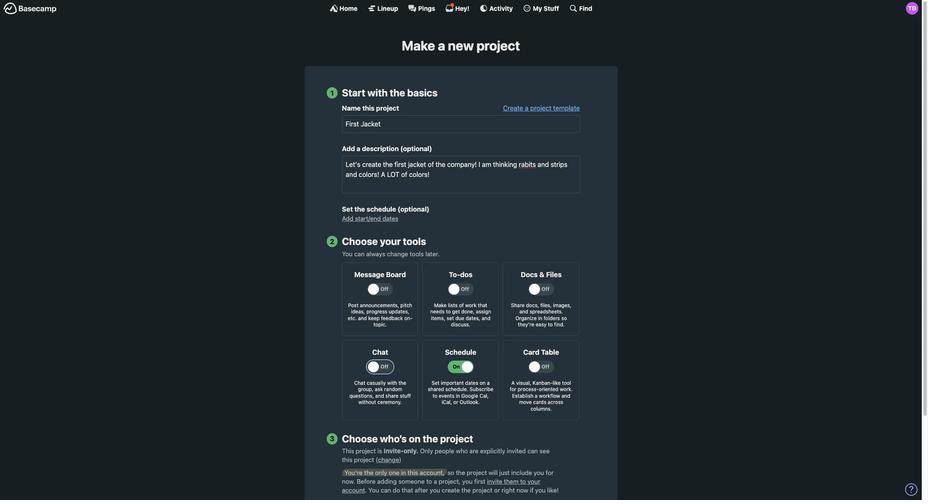 Task type: vqa. For each thing, say whether or not it's contained in the screenshot.


Task type: locate. For each thing, give the bounding box(es) containing it.
that down someone
[[402, 486, 413, 494]]

project
[[477, 38, 520, 53], [376, 104, 399, 112], [530, 104, 552, 112], [440, 433, 473, 444], [356, 447, 376, 455], [354, 456, 374, 463], [467, 469, 487, 476], [472, 486, 493, 494]]

to up set
[[446, 308, 451, 315]]

0 vertical spatial you
[[342, 250, 353, 257]]

on-
[[404, 315, 413, 321]]

1 horizontal spatial chat
[[372, 348, 388, 356]]

a down the account,
[[434, 477, 437, 485]]

this project is invite-only.
[[342, 447, 418, 455]]

0 vertical spatial your
[[380, 235, 401, 247]]

0 vertical spatial for
[[510, 386, 516, 392]]

set for important
[[432, 380, 440, 386]]

2 vertical spatial can
[[381, 486, 391, 494]]

that up assign
[[478, 302, 487, 308]]

0 horizontal spatial or
[[453, 399, 458, 405]]

3
[[330, 434, 334, 443]]

choose
[[342, 235, 378, 247], [342, 433, 378, 444]]

create
[[442, 486, 460, 494]]

and down "ideas,"
[[358, 315, 367, 321]]

so
[[561, 315, 567, 321], [448, 469, 454, 476]]

0 vertical spatial dates
[[383, 215, 398, 222]]

to inside make lists of work that needs to get done, assign items, set due dates, and discuss.
[[446, 308, 451, 315]]

to down folders
[[548, 321, 553, 328]]

set up shared
[[432, 380, 440, 386]]

people
[[435, 447, 454, 455]]

or
[[453, 399, 458, 405], [494, 486, 500, 494]]

(optional) inside set the schedule (optional) add start/end dates
[[398, 205, 429, 213]]

your inside invite them to your account
[[528, 477, 540, 485]]

0 vertical spatial chat
[[372, 348, 388, 356]]

with up random
[[387, 380, 397, 386]]

0 vertical spatial (optional)
[[400, 145, 432, 152]]

them
[[504, 477, 519, 485]]

the inside so the project will just include you for now. before adding someone to a project, you first
[[456, 469, 465, 476]]

first
[[474, 477, 485, 485]]

a up "subscribe"
[[487, 380, 490, 386]]

on up "subscribe"
[[480, 380, 486, 386]]

project left template
[[530, 104, 552, 112]]

board
[[386, 270, 406, 279]]

and down assign
[[482, 315, 491, 321]]

(optional) for set the schedule (optional) add start/end dates
[[398, 205, 429, 213]]

project inside so the project will just include you for now. before adding someone to a project, you first
[[467, 469, 487, 476]]

or inside set important dates on a shared schedule. subscribe to events in google cal, ical, or outlook.
[[453, 399, 458, 405]]

a
[[438, 38, 445, 53], [525, 104, 529, 112], [357, 145, 360, 152], [487, 380, 490, 386], [535, 393, 538, 399], [434, 477, 437, 485]]

and down ask
[[375, 393, 384, 399]]

important
[[441, 380, 464, 386]]

tools up later.
[[403, 235, 426, 247]]

0 vertical spatial in
[[538, 315, 542, 321]]

1 vertical spatial with
[[387, 380, 397, 386]]

for up like!
[[546, 469, 554, 476]]

0 horizontal spatial that
[[402, 486, 413, 494]]

in
[[538, 315, 542, 321], [456, 393, 460, 399], [401, 469, 406, 476]]

card table
[[523, 348, 559, 356]]

home
[[340, 4, 358, 12]]

1 horizontal spatial your
[[528, 477, 540, 485]]

set for the
[[342, 205, 353, 213]]

schedule
[[367, 205, 396, 213]]

1 vertical spatial set
[[432, 380, 440, 386]]

(optional) for add a description (optional)
[[400, 145, 432, 152]]

cards
[[533, 399, 546, 405]]

invite-
[[384, 447, 404, 455]]

the up random
[[399, 380, 406, 386]]

2 horizontal spatial in
[[538, 315, 542, 321]]

0 vertical spatial make
[[402, 38, 435, 53]]

this
[[362, 104, 375, 112], [342, 456, 352, 463], [408, 469, 418, 476]]

this down this
[[342, 456, 352, 463]]

a inside set important dates on a shared schedule. subscribe to events in google cal, ical, or outlook.
[[487, 380, 490, 386]]

in inside share docs, files, images, and spreadsheets. organize in folders so they're easy to find.
[[538, 315, 542, 321]]

0 horizontal spatial so
[[448, 469, 454, 476]]

change down 'invite-'
[[378, 456, 399, 463]]

lineup link
[[368, 4, 398, 13]]

1 vertical spatial (optional)
[[398, 205, 429, 213]]

project left (
[[354, 456, 374, 463]]

(optional) right schedule
[[398, 205, 429, 213]]

with
[[367, 87, 388, 99], [387, 380, 397, 386]]

1 vertical spatial can
[[528, 447, 538, 455]]

add left start/end
[[342, 215, 353, 222]]

2 choose from the top
[[342, 433, 378, 444]]

can left see
[[528, 447, 538, 455]]

the up project,
[[456, 469, 465, 476]]

1 vertical spatial dates
[[465, 380, 478, 386]]

0 horizontal spatial dates
[[383, 215, 398, 222]]

and inside share docs, files, images, and spreadsheets. organize in folders so they're easy to find.
[[520, 308, 528, 315]]

needs
[[430, 308, 445, 315]]

the inside 'chat casually with the group, ask random questions, and share stuff without ceremony.'
[[399, 380, 406, 386]]

0 vertical spatial or
[[453, 399, 458, 405]]

chat
[[372, 348, 388, 356], [354, 380, 365, 386]]

1 vertical spatial in
[[456, 393, 460, 399]]

0 vertical spatial choose
[[342, 235, 378, 247]]

project up who
[[440, 433, 473, 444]]

your up you can always change tools later.
[[380, 235, 401, 247]]

tools
[[403, 235, 426, 247], [410, 250, 424, 257]]

this right name
[[362, 104, 375, 112]]

start
[[342, 87, 365, 99]]

0 horizontal spatial for
[[510, 386, 516, 392]]

done,
[[461, 308, 475, 315]]

0 vertical spatial that
[[478, 302, 487, 308]]

1 horizontal spatial for
[[546, 469, 554, 476]]

ceremony.
[[378, 399, 402, 405]]

1 vertical spatial that
[[402, 486, 413, 494]]

2 add from the top
[[342, 215, 353, 222]]

set up add start/end dates link
[[342, 205, 353, 213]]

you right include
[[534, 469, 544, 476]]

activity
[[490, 4, 513, 12]]

that for do
[[402, 486, 413, 494]]

this inside only people who are explicitly invited can see this project (
[[342, 456, 352, 463]]

0 vertical spatial can
[[354, 250, 365, 257]]

invite them to your account link
[[342, 477, 540, 494]]

include
[[511, 469, 532, 476]]

0 horizontal spatial your
[[380, 235, 401, 247]]

post
[[348, 302, 359, 308]]

1 horizontal spatial on
[[480, 380, 486, 386]]

can down adding
[[381, 486, 391, 494]]

and inside 'chat casually with the group, ask random questions, and share stuff without ceremony.'
[[375, 393, 384, 399]]

choose up this
[[342, 433, 378, 444]]

that
[[478, 302, 487, 308], [402, 486, 413, 494]]

that for work
[[478, 302, 487, 308]]

for down a
[[510, 386, 516, 392]]

add inside set the schedule (optional) add start/end dates
[[342, 215, 353, 222]]

the up before
[[364, 469, 374, 476]]

so up find.
[[561, 315, 567, 321]]

1 vertical spatial so
[[448, 469, 454, 476]]

chat inside 'chat casually with the group, ask random questions, and share stuff without ceremony.'
[[354, 380, 365, 386]]

you're
[[345, 469, 363, 476]]

project inside only people who are explicitly invited can see this project (
[[354, 456, 374, 463]]

and up organize
[[520, 308, 528, 315]]

make
[[402, 38, 435, 53], [434, 302, 447, 308]]

the up start/end
[[355, 205, 365, 213]]

to up now
[[520, 477, 526, 485]]

chat for chat casually with the group, ask random questions, and share stuff without ceremony.
[[354, 380, 365, 386]]

chat up group,
[[354, 380, 365, 386]]

later.
[[426, 250, 440, 257]]

0 horizontal spatial can
[[354, 250, 365, 257]]

can left always
[[354, 250, 365, 257]]

change down choose your tools at left top
[[387, 250, 408, 257]]

lineup
[[378, 4, 398, 12]]

get
[[452, 308, 460, 315]]

1 vertical spatial chat
[[354, 380, 365, 386]]

1 vertical spatial choose
[[342, 433, 378, 444]]

choose up always
[[342, 235, 378, 247]]

0 horizontal spatial set
[[342, 205, 353, 213]]

0 horizontal spatial on
[[409, 433, 421, 444]]

lists
[[448, 302, 458, 308]]

right
[[502, 486, 515, 494]]

the left basics on the top
[[390, 87, 405, 99]]

tyler black image
[[906, 2, 919, 15]]

1 horizontal spatial this
[[362, 104, 375, 112]]

now
[[517, 486, 528, 494]]

in down schedule.
[[456, 393, 460, 399]]

so up project,
[[448, 469, 454, 476]]

a inside so the project will just include you for now. before adding someone to a project, you first
[[434, 477, 437, 485]]

set inside set important dates on a shared schedule. subscribe to events in google cal, ical, or outlook.
[[432, 380, 440, 386]]

only.
[[404, 447, 418, 455]]

1 vertical spatial your
[[528, 477, 540, 485]]

0 vertical spatial so
[[561, 315, 567, 321]]

(optional) right description
[[400, 145, 432, 152]]

with up the 'name this project' at the top left of page
[[367, 87, 388, 99]]

dates down schedule
[[383, 215, 398, 222]]

Add a description (optional) text field
[[342, 156, 580, 193]]

hey!
[[455, 4, 469, 12]]

and inside post announcements, pitch ideas, progress updates, etc. and keep feedback on- topic.
[[358, 315, 367, 321]]

on inside set important dates on a shared schedule. subscribe to events in google cal, ical, or outlook.
[[480, 380, 486, 386]]

the inside set the schedule (optional) add start/end dates
[[355, 205, 365, 213]]

0 horizontal spatial chat
[[354, 380, 365, 386]]

and down "work."
[[562, 393, 570, 399]]

and inside make lists of work that needs to get done, assign items, set due dates, and discuss.
[[482, 315, 491, 321]]

of
[[459, 302, 464, 308]]

someone
[[398, 477, 425, 485]]

on
[[480, 380, 486, 386], [409, 433, 421, 444]]

random
[[384, 386, 402, 392]]

1 horizontal spatial dates
[[465, 380, 478, 386]]

this up someone
[[408, 469, 418, 476]]

choose for choose your tools
[[342, 235, 378, 247]]

1 vertical spatial you
[[369, 486, 379, 494]]

add left description
[[342, 145, 355, 152]]

on up only.
[[409, 433, 421, 444]]

schedule.
[[446, 386, 468, 392]]

for inside so the project will just include you for now. before adding someone to a project, you first
[[546, 469, 554, 476]]

0 vertical spatial this
[[362, 104, 375, 112]]

1
[[331, 89, 334, 97]]

project up 'first'
[[467, 469, 487, 476]]

chat down topic.
[[372, 348, 388, 356]]

1 choose from the top
[[342, 235, 378, 247]]

your up if
[[528, 477, 540, 485]]

2 vertical spatial in
[[401, 469, 406, 476]]

you right .
[[369, 486, 379, 494]]

1 horizontal spatial that
[[478, 302, 487, 308]]

1 vertical spatial this
[[342, 456, 352, 463]]

project left is
[[356, 447, 376, 455]]

1 horizontal spatial or
[[494, 486, 500, 494]]

0 vertical spatial set
[[342, 205, 353, 213]]

in right "one"
[[401, 469, 406, 476]]

files
[[546, 270, 562, 279]]

or down the 'invite'
[[494, 486, 500, 494]]

make for make lists of work that needs to get done, assign items, set due dates, and discuss.
[[434, 302, 447, 308]]

a up cards on the bottom of page
[[535, 393, 538, 399]]

can inside only people who are explicitly invited can see this project (
[[528, 447, 538, 455]]

oriented
[[539, 386, 559, 392]]

2 vertical spatial this
[[408, 469, 418, 476]]

shared
[[428, 386, 444, 392]]

in up easy
[[538, 315, 542, 321]]

ask
[[375, 386, 383, 392]]

with inside 'chat casually with the group, ask random questions, and share stuff without ceremony.'
[[387, 380, 397, 386]]

make up needs
[[434, 302, 447, 308]]

)
[[399, 456, 401, 463]]

1 horizontal spatial in
[[456, 393, 460, 399]]

you
[[342, 250, 353, 257], [369, 486, 379, 494]]

1 vertical spatial or
[[494, 486, 500, 494]]

0 vertical spatial add
[[342, 145, 355, 152]]

do
[[393, 486, 400, 494]]

0 vertical spatial on
[[480, 380, 486, 386]]

1 vertical spatial add
[[342, 215, 353, 222]]

2 horizontal spatial this
[[408, 469, 418, 476]]

1 horizontal spatial set
[[432, 380, 440, 386]]

1 vertical spatial on
[[409, 433, 421, 444]]

to down shared
[[433, 393, 437, 399]]

or right "ical,"
[[453, 399, 458, 405]]

that inside make lists of work that needs to get done, assign items, set due dates, and discuss.
[[478, 302, 487, 308]]

make inside make lists of work that needs to get done, assign items, set due dates, and discuss.
[[434, 302, 447, 308]]

1 horizontal spatial so
[[561, 315, 567, 321]]

choose your tools
[[342, 235, 426, 247]]

make down pings popup button
[[402, 38, 435, 53]]

0 horizontal spatial in
[[401, 469, 406, 476]]

dates up "subscribe"
[[465, 380, 478, 386]]

tools left later.
[[410, 250, 424, 257]]

across
[[548, 399, 563, 405]]

if
[[530, 486, 534, 494]]

0 horizontal spatial this
[[342, 456, 352, 463]]

make lists of work that needs to get done, assign items, set due dates, and discuss.
[[430, 302, 491, 328]]

1 vertical spatial for
[[546, 469, 554, 476]]

description
[[362, 145, 399, 152]]

card
[[523, 348, 540, 356]]

feedback
[[381, 315, 403, 321]]

find
[[579, 4, 592, 12]]

set inside set the schedule (optional) add start/end dates
[[342, 205, 353, 213]]

chat casually with the group, ask random questions, and share stuff without ceremony.
[[349, 380, 411, 405]]

2 horizontal spatial can
[[528, 447, 538, 455]]

spreadsheets.
[[530, 308, 563, 315]]

the up only
[[423, 433, 438, 444]]

project down the start with the basics
[[376, 104, 399, 112]]

1 vertical spatial make
[[434, 302, 447, 308]]

dates
[[383, 215, 398, 222], [465, 380, 478, 386]]

updates,
[[389, 308, 409, 315]]

start with the basics
[[342, 87, 438, 99]]

you left always
[[342, 250, 353, 257]]

to down the account,
[[426, 477, 432, 485]]

0 horizontal spatial you
[[342, 250, 353, 257]]



Task type: describe. For each thing, give the bounding box(es) containing it.
adding
[[377, 477, 397, 485]]

my
[[533, 4, 542, 12]]

tool
[[562, 380, 571, 386]]

my stuff
[[533, 4, 559, 12]]

cal,
[[480, 393, 489, 399]]

workflow
[[539, 393, 560, 399]]

kanban-
[[533, 380, 553, 386]]

folders
[[544, 315, 560, 321]]

like!
[[547, 486, 559, 494]]

ical,
[[442, 399, 452, 405]]

pitch
[[400, 302, 412, 308]]

stuff
[[544, 4, 559, 12]]

docs
[[521, 270, 538, 279]]

announcements,
[[360, 302, 399, 308]]

stuff
[[400, 393, 411, 399]]

and inside a visual, kanban-like tool for process-oriented work. establish a workflow and move cards across columns.
[[562, 393, 570, 399]]

files,
[[540, 302, 552, 308]]

1 vertical spatial change
[[378, 456, 399, 463]]

share
[[511, 302, 525, 308]]

ideas,
[[351, 308, 365, 315]]

establish
[[512, 393, 534, 399]]

to-dos
[[449, 270, 473, 279]]

discuss.
[[451, 321, 470, 328]]

one
[[389, 469, 399, 476]]

1 vertical spatial tools
[[410, 250, 424, 257]]

basics
[[407, 87, 438, 99]]

casually
[[367, 380, 386, 386]]

project,
[[439, 477, 461, 485]]

process-
[[518, 386, 539, 392]]

work
[[465, 302, 477, 308]]

a
[[512, 380, 515, 386]]

name this project
[[342, 104, 399, 112]]

dos
[[460, 270, 473, 279]]

create
[[503, 104, 523, 112]]

move
[[519, 399, 532, 405]]

only
[[420, 447, 433, 455]]

this
[[342, 447, 354, 455]]

a left new
[[438, 38, 445, 53]]

so inside share docs, files, images, and spreadsheets. organize in folders so they're easy to find.
[[561, 315, 567, 321]]

name
[[342, 104, 361, 112]]

a visual, kanban-like tool for process-oriented work. establish a workflow and move cards across columns.
[[510, 380, 573, 412]]

2
[[330, 237, 334, 246]]

pings
[[418, 4, 435, 12]]

topic.
[[374, 321, 387, 328]]

1 add from the top
[[342, 145, 355, 152]]

you can always change tools later.
[[342, 250, 440, 257]]

. you can do that after you create the project or right now if you like!
[[365, 486, 559, 494]]

to-
[[449, 270, 460, 279]]

the right create
[[462, 486, 471, 494]]

1 horizontal spatial can
[[381, 486, 391, 494]]

items,
[[431, 315, 445, 321]]

post announcements, pitch ideas, progress updates, etc. and keep feedback on- topic.
[[348, 302, 413, 328]]

dates inside set important dates on a shared schedule. subscribe to events in google cal, ical, or outlook.
[[465, 380, 478, 386]]

so inside so the project will just include you for now. before adding someone to a project, you first
[[448, 469, 454, 476]]

to inside set important dates on a shared schedule. subscribe to events in google cal, ical, or outlook.
[[433, 393, 437, 399]]

to inside so the project will just include you for now. before adding someone to a project, you first
[[426, 477, 432, 485]]

invite
[[487, 477, 502, 485]]

0 vertical spatial change
[[387, 250, 408, 257]]

share docs, files, images, and spreadsheets. organize in folders so they're easy to find.
[[511, 302, 572, 328]]

see
[[540, 447, 550, 455]]

events
[[439, 393, 454, 399]]

set
[[447, 315, 454, 321]]

a right create
[[525, 104, 529, 112]]

0 vertical spatial with
[[367, 87, 388, 99]]

progress
[[367, 308, 387, 315]]

chat for chat
[[372, 348, 388, 356]]

schedule
[[445, 348, 476, 356]]

you right after on the bottom left of the page
[[430, 486, 440, 494]]

&
[[539, 270, 545, 279]]

only people who are explicitly invited can see this project (
[[342, 447, 550, 463]]

main element
[[0, 0, 922, 16]]

in inside set important dates on a shared schedule. subscribe to events in google cal, ical, or outlook.
[[456, 393, 460, 399]]

choose for choose who's on the project
[[342, 433, 378, 444]]

to inside share docs, files, images, and spreadsheets. organize in folders so they're easy to find.
[[548, 321, 553, 328]]

0 vertical spatial tools
[[403, 235, 426, 247]]

to inside invite them to your account
[[520, 477, 526, 485]]

you up . you can do that after you create the project or right now if you like!
[[462, 477, 473, 485]]

is
[[378, 447, 382, 455]]

home link
[[330, 4, 358, 13]]

project down 'first'
[[472, 486, 493, 494]]

make for make a new project
[[402, 38, 435, 53]]

are
[[470, 447, 479, 455]]

1 horizontal spatial you
[[369, 486, 379, 494]]

organize
[[516, 315, 537, 321]]

make a new project
[[402, 38, 520, 53]]

template
[[553, 104, 580, 112]]

hey! button
[[445, 3, 469, 13]]

dates inside set the schedule (optional) add start/end dates
[[383, 215, 398, 222]]

add start/end dates link
[[342, 215, 398, 222]]

find.
[[554, 321, 565, 328]]

you're the only one in this account,
[[345, 469, 445, 476]]

table
[[541, 348, 559, 356]]

set the schedule (optional) add start/end dates
[[342, 205, 429, 222]]

questions,
[[349, 393, 374, 399]]

start/end
[[355, 215, 381, 222]]

project down activity link in the right of the page
[[477, 38, 520, 53]]

you right if
[[535, 486, 546, 494]]

work.
[[560, 386, 573, 392]]

a left description
[[357, 145, 360, 152]]

only
[[375, 469, 387, 476]]

assign
[[476, 308, 491, 315]]

Name this project text field
[[342, 115, 580, 133]]

for inside a visual, kanban-like tool for process-oriented work. establish a workflow and move cards across columns.
[[510, 386, 516, 392]]

pings button
[[408, 4, 435, 13]]

message
[[354, 270, 384, 279]]

new
[[448, 38, 474, 53]]

like
[[553, 380, 561, 386]]

account
[[342, 486, 365, 494]]

just
[[499, 469, 510, 476]]

columns.
[[531, 406, 552, 412]]

who
[[456, 447, 468, 455]]

switch accounts image
[[3, 2, 57, 15]]

create a project template link
[[503, 104, 580, 112]]

a inside a visual, kanban-like tool for process-oriented work. establish a workflow and move cards across columns.
[[535, 393, 538, 399]]

docs,
[[526, 302, 539, 308]]



